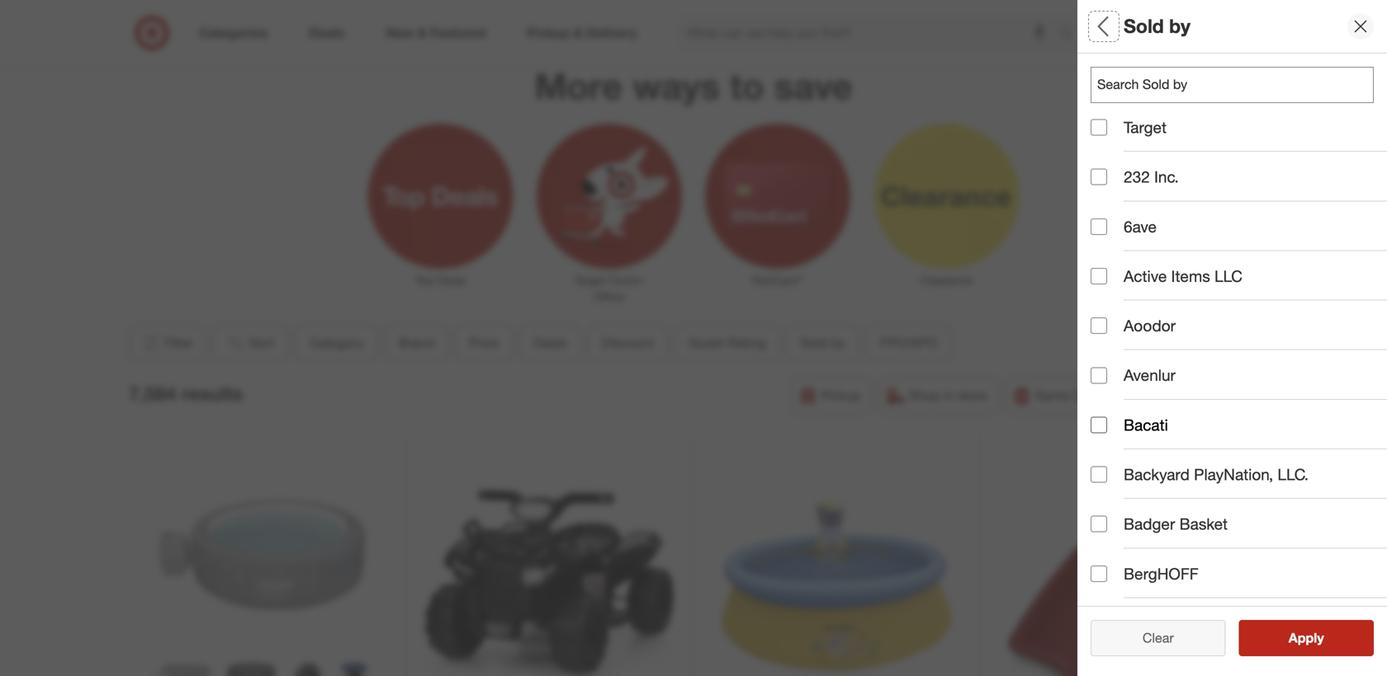 Task type: locate. For each thing, give the bounding box(es) containing it.
7,584
[[129, 383, 176, 406]]

1 horizontal spatial cart
[[952, 1, 971, 14]]

badger
[[1124, 515, 1175, 534]]

apply
[[1289, 631, 1324, 647]]

2 vertical spatial results
[[1299, 637, 1341, 653]]

shop
[[909, 388, 940, 404]]

sold by button up 'playnation,'
[[1091, 400, 1387, 458]]

by up pickup
[[831, 335, 845, 351]]

0 vertical spatial fpo/apo
[[880, 335, 938, 351]]

discount down offers
[[602, 335, 654, 351]]

2 horizontal spatial by
[[1169, 15, 1190, 38]]

0 horizontal spatial deals button
[[520, 325, 581, 361]]

by right all
[[1169, 15, 1190, 38]]

1 vertical spatial guest
[[1091, 360, 1135, 379]]

include
[[1124, 531, 1175, 550]]

1 horizontal spatial add to cart button
[[878, 0, 1011, 21]]

fpo/apo button up shop
[[866, 325, 952, 361]]

berghoff
[[1124, 565, 1199, 584]]

price button down top deals
[[455, 325, 513, 361]]

sold by up pickup button
[[800, 335, 845, 351]]

0 horizontal spatial deals
[[437, 273, 466, 288]]

sold up pickup button
[[800, 335, 827, 351]]

2 horizontal spatial results
[[1299, 637, 1341, 653]]

0 horizontal spatial category button
[[295, 325, 378, 361]]

1 horizontal spatial target
[[1124, 118, 1167, 137]]

fpo/apo
[[880, 335, 938, 351], [1091, 475, 1162, 494]]

1 horizontal spatial results
[[1124, 603, 1163, 619]]

brand up 232 inc. checkbox
[[1091, 128, 1136, 147]]

outdoors
[[1240, 603, 1293, 619]]

all filters dialog
[[1077, 0, 1387, 677]]

by inside all filters "dialog"
[[1128, 417, 1146, 436]]

1 horizontal spatial brand button
[[1091, 111, 1387, 169]]

1 horizontal spatial fpo/apo
[[1091, 475, 1162, 494]]

1 horizontal spatial price
[[1091, 186, 1129, 205]]

1 horizontal spatial deals button
[[1091, 227, 1387, 285]]

to for 3rd add to cart button from right
[[777, 1, 787, 14]]

more
[[534, 64, 623, 108]]

brand
[[1091, 128, 1136, 147], [399, 335, 434, 351]]

fpo/apo button
[[866, 325, 952, 361], [1091, 458, 1387, 516]]

1 vertical spatial results
[[1124, 603, 1163, 619]]

add to cart button
[[716, 0, 849, 21], [878, 0, 1011, 21], [1041, 0, 1174, 21]]

deals button inside all filters "dialog"
[[1091, 227, 1387, 285]]

0 horizontal spatial brand button
[[385, 325, 448, 361]]

1 vertical spatial price
[[469, 335, 499, 351]]

guest
[[689, 335, 724, 351], [1091, 360, 1135, 379]]

1 vertical spatial rating
[[1139, 360, 1188, 379]]

costway 6v kids atv quad electric ride on car toy toddler with led light mp3 image
[[422, 450, 677, 677], [422, 450, 677, 677]]

1 vertical spatial brand button
[[385, 325, 448, 361]]

sold by button
[[786, 325, 859, 361], [1091, 400, 1387, 458]]

llc.
[[1278, 466, 1309, 485]]

circle™
[[609, 273, 645, 288]]

1 vertical spatial discount
[[602, 335, 654, 351]]

1 horizontal spatial fpo/apo button
[[1091, 458, 1387, 516]]

0 horizontal spatial add to cart button
[[716, 0, 849, 21]]

results right '7,584'
[[182, 383, 243, 406]]

price
[[1091, 186, 1129, 205], [469, 335, 499, 351]]

Backyard PlayNation, LLC. checkbox
[[1091, 467, 1107, 483]]

6ave
[[1124, 217, 1157, 236]]

target
[[1124, 118, 1167, 137], [574, 273, 605, 288]]

backyard
[[1124, 466, 1190, 485]]

sold by
[[1124, 15, 1190, 38], [800, 335, 845, 351], [1091, 417, 1146, 436]]

1 vertical spatial brand
[[399, 335, 434, 351]]

same day delivery
[[1035, 388, 1147, 404]]

1 horizontal spatial brand
[[1091, 128, 1136, 147]]

sort button
[[212, 325, 289, 361]]

fpo/apo up badger
[[1091, 475, 1162, 494]]

0 vertical spatial sold
[[1124, 15, 1164, 38]]

price button
[[1091, 169, 1387, 227], [455, 325, 513, 361]]

clear button
[[1091, 621, 1226, 657]]

sold inside dialog
[[1124, 15, 1164, 38]]

by down delivery
[[1128, 417, 1146, 436]]

1 vertical spatial guest rating
[[1091, 360, 1188, 379]]

0 horizontal spatial results
[[182, 383, 243, 406]]

results for 7,584
[[182, 383, 243, 406]]

2 cart from the left
[[952, 1, 971, 14]]

1 vertical spatial target
[[574, 273, 605, 288]]

category up the target option
[[1091, 71, 1159, 90]]

0 horizontal spatial rating
[[728, 335, 766, 351]]

2 horizontal spatial cart
[[1115, 1, 1134, 14]]

sold down 'same day delivery'
[[1091, 417, 1124, 436]]

1 vertical spatial fpo/apo button
[[1091, 458, 1387, 516]]

0 vertical spatial category button
[[1091, 54, 1387, 111]]

sold by inside all filters "dialog"
[[1091, 417, 1146, 436]]

guest rating up delivery
[[1091, 360, 1188, 379]]

1 vertical spatial deals
[[437, 273, 466, 288]]

rating down aoodor
[[1139, 360, 1188, 379]]

Target checkbox
[[1091, 119, 1107, 136]]

category inside all filters "dialog"
[[1091, 71, 1159, 90]]

for
[[1167, 603, 1182, 619]]

backyard playnation, llc.
[[1124, 466, 1309, 485]]

sold right all
[[1124, 15, 1164, 38]]

1 horizontal spatial guest rating button
[[1091, 343, 1387, 400]]

0 vertical spatial category
[[1091, 71, 1159, 90]]

in
[[944, 388, 954, 404]]

same day delivery button
[[1005, 378, 1158, 414]]

1 cart from the left
[[790, 1, 809, 14]]

0 vertical spatial price
[[1091, 186, 1129, 205]]

redcard™
[[752, 273, 804, 288]]

discount
[[1091, 302, 1157, 321], [602, 335, 654, 351]]

0 horizontal spatial category
[[309, 335, 364, 351]]

0 vertical spatial brand button
[[1091, 111, 1387, 169]]

2 horizontal spatial deals
[[1091, 244, 1133, 263]]

basket
[[1179, 515, 1228, 534]]

flexible flyer sled 48" image
[[997, 450, 1252, 677], [997, 450, 1252, 677]]

1 horizontal spatial guest rating
[[1091, 360, 1188, 379]]

0 horizontal spatial brand
[[399, 335, 434, 351]]

0 vertical spatial deals
[[1091, 244, 1133, 263]]

category
[[1091, 71, 1159, 90], [309, 335, 364, 351]]

clear for clear all
[[1134, 637, 1165, 653]]

ways
[[633, 64, 720, 108]]

sold
[[1124, 15, 1164, 38], [800, 335, 827, 351], [1091, 417, 1124, 436]]

top deals
[[415, 273, 466, 288]]

1 horizontal spatial deals
[[534, 335, 567, 351]]

shipping
[[1195, 388, 1247, 404]]

results inside button
[[1299, 637, 1341, 653]]

1 horizontal spatial add
[[918, 1, 937, 14]]

category button
[[1091, 54, 1387, 111], [295, 325, 378, 361]]

add
[[756, 1, 774, 14], [918, 1, 937, 14], [1081, 1, 1100, 14]]

1 vertical spatial category button
[[295, 325, 378, 361]]

clear for clear
[[1143, 631, 1174, 647]]

results for 7584
[[1124, 603, 1163, 619]]

0 horizontal spatial sold by button
[[786, 325, 859, 361]]

guest rating down redcard™
[[689, 335, 766, 351]]

clear down for
[[1143, 631, 1174, 647]]

0 vertical spatial price button
[[1091, 169, 1387, 227]]

1 horizontal spatial by
[[1128, 417, 1146, 436]]

target inside sold by dialog
[[1124, 118, 1167, 137]]

target inside target circle™ offers
[[574, 273, 605, 288]]

3 add to cart button from the left
[[1041, 0, 1174, 21]]

filters
[[1119, 15, 1170, 38]]

0 horizontal spatial discount button
[[587, 325, 668, 361]]

apply button
[[1239, 621, 1374, 657]]

brand down top
[[399, 335, 434, 351]]

0 horizontal spatial add to cart
[[756, 1, 809, 14]]

aoodor
[[1124, 317, 1176, 336]]

0 vertical spatial results
[[182, 383, 243, 406]]

2 horizontal spatial add
[[1081, 1, 1100, 14]]

results down deals
[[1299, 637, 1341, 653]]

1 horizontal spatial add to cart
[[918, 1, 971, 14]]

clear inside all filters "dialog"
[[1134, 637, 1165, 653]]

7584
[[1091, 603, 1120, 619]]

fpo/apo button up stock
[[1091, 458, 1387, 516]]

all
[[1169, 637, 1182, 653]]

brand button
[[1091, 111, 1387, 169], [385, 325, 448, 361]]

0 vertical spatial discount
[[1091, 302, 1157, 321]]

more ways to save
[[534, 64, 853, 108]]

2 horizontal spatial add to cart
[[1081, 1, 1134, 14]]

0 vertical spatial target
[[1124, 118, 1167, 137]]

by
[[1169, 15, 1190, 38], [831, 335, 845, 351], [1128, 417, 1146, 436]]

0 horizontal spatial target
[[574, 273, 605, 288]]

1 vertical spatial by
[[831, 335, 845, 351]]

0 vertical spatial by
[[1169, 15, 1190, 38]]

None text field
[[1091, 67, 1374, 103]]

0 horizontal spatial guest rating button
[[675, 325, 780, 361]]

BergHOFF checkbox
[[1091, 566, 1107, 583]]

search
[[1051, 26, 1091, 43]]

7,584 results
[[129, 383, 243, 406]]

2 vertical spatial sold by
[[1091, 417, 1146, 436]]

jleisure sun club 12010 5 foot x 16.5 inch 1 to 2 person capacity 3d kids outdoor above ground inflatable kiddie swimming pool, blue image
[[710, 450, 964, 677], [710, 450, 964, 677]]

deals
[[1091, 244, 1133, 263], [437, 273, 466, 288], [534, 335, 567, 351]]

0 vertical spatial brand
[[1091, 128, 1136, 147]]

6ave checkbox
[[1091, 219, 1107, 235]]

1 horizontal spatial category
[[1091, 71, 1159, 90]]

results left for
[[1124, 603, 1163, 619]]

category right sort
[[309, 335, 364, 351]]

1 vertical spatial fpo/apo
[[1091, 475, 1162, 494]]

2 vertical spatial sold
[[1091, 417, 1124, 436]]

cart
[[790, 1, 809, 14], [952, 1, 971, 14], [1115, 1, 1134, 14]]

2 vertical spatial by
[[1128, 417, 1146, 436]]

clear left all
[[1134, 637, 1165, 653]]

pickup button
[[790, 378, 872, 414]]

sold inside all filters "dialog"
[[1091, 417, 1124, 436]]

clearance link
[[862, 120, 1031, 289]]

price inside all filters "dialog"
[[1091, 186, 1129, 205]]

results
[[182, 383, 243, 406], [1124, 603, 1163, 619], [1299, 637, 1341, 653]]

0 vertical spatial rating
[[728, 335, 766, 351]]

1 horizontal spatial sold by button
[[1091, 400, 1387, 458]]

rating down redcard™
[[728, 335, 766, 351]]

0 horizontal spatial guest
[[689, 335, 724, 351]]

clear
[[1143, 631, 1174, 647], [1134, 637, 1165, 653]]

items
[[1171, 267, 1210, 286]]

0 horizontal spatial by
[[831, 335, 845, 351]]

0 vertical spatial fpo/apo button
[[866, 325, 952, 361]]

same
[[1035, 388, 1070, 404]]

0 horizontal spatial guest rating
[[689, 335, 766, 351]]

badger basket
[[1124, 515, 1228, 534]]

1 horizontal spatial guest
[[1091, 360, 1135, 379]]

1 horizontal spatial discount
[[1091, 302, 1157, 321]]

guest rating button
[[675, 325, 780, 361], [1091, 343, 1387, 400]]

target right the target option
[[1124, 118, 1167, 137]]

rating inside all filters "dialog"
[[1139, 360, 1188, 379]]

rating
[[728, 335, 766, 351], [1139, 360, 1188, 379]]

232
[[1124, 168, 1150, 187]]

target up offers
[[574, 273, 605, 288]]

to for third add to cart button from the left
[[1103, 1, 1112, 14]]

0 horizontal spatial discount
[[602, 335, 654, 351]]

filter
[[164, 335, 193, 351]]

to
[[777, 1, 787, 14], [940, 1, 949, 14], [1103, 1, 1112, 14], [730, 64, 764, 108]]

2 horizontal spatial add to cart button
[[1041, 0, 1174, 21]]

fpo/apo up shop
[[880, 335, 938, 351]]

see results button
[[1239, 627, 1374, 664]]

sold by down delivery
[[1091, 417, 1146, 436]]

0 vertical spatial sold by
[[1124, 15, 1190, 38]]

0 horizontal spatial add
[[756, 1, 774, 14]]

0 vertical spatial deals button
[[1091, 227, 1387, 285]]

discount down the active
[[1091, 302, 1157, 321]]

1 vertical spatial price button
[[455, 325, 513, 361]]

0 horizontal spatial fpo/apo button
[[866, 325, 952, 361]]

0 horizontal spatial fpo/apo
[[880, 335, 938, 351]]

clear inside sold by dialog
[[1143, 631, 1174, 647]]

add to cart
[[756, 1, 809, 14], [918, 1, 971, 14], [1081, 1, 1134, 14]]

2 add to cart from the left
[[918, 1, 971, 14]]

coleman sicily saluspa inflatable round outdoor hot tub spa with 180 soothing airjets, filter cartridge, and insulated cover image
[[135, 450, 389, 677], [135, 450, 389, 677]]

sold by button up pickup button
[[786, 325, 859, 361]]

sold by right all
[[1124, 15, 1190, 38]]

0 horizontal spatial cart
[[790, 1, 809, 14]]

1 horizontal spatial rating
[[1139, 360, 1188, 379]]

0 vertical spatial guest
[[689, 335, 724, 351]]

price button up llc
[[1091, 169, 1387, 227]]

active items llc
[[1124, 267, 1243, 286]]

3 cart from the left
[[1115, 1, 1134, 14]]



Task type: vqa. For each thing, say whether or not it's contained in the screenshot.
Category button to the top
yes



Task type: describe. For each thing, give the bounding box(es) containing it.
all
[[1091, 15, 1113, 38]]

Aoodor checkbox
[[1091, 318, 1107, 334]]

guest rating inside all filters "dialog"
[[1091, 360, 1188, 379]]

target circle™ offers
[[574, 273, 645, 304]]

1 vertical spatial sold by
[[800, 335, 845, 351]]

see
[[1271, 637, 1295, 653]]

target for target circle™ offers
[[574, 273, 605, 288]]

Bacati checkbox
[[1091, 417, 1107, 434]]

by inside dialog
[[1169, 15, 1190, 38]]

2 add from the left
[[918, 1, 937, 14]]

fpo/apo inside all filters "dialog"
[[1091, 475, 1162, 494]]

shop in store
[[909, 388, 988, 404]]

save
[[774, 64, 853, 108]]

cart for 3rd add to cart button from right
[[790, 1, 809, 14]]

1 horizontal spatial discount button
[[1091, 285, 1387, 343]]

deals
[[1296, 603, 1328, 619]]

top deals link
[[356, 120, 525, 289]]

Active Items LLC checkbox
[[1091, 268, 1107, 285]]

llc
[[1214, 267, 1243, 286]]

0 vertical spatial guest rating
[[689, 335, 766, 351]]

1 vertical spatial sold
[[800, 335, 827, 351]]

discount inside all filters "dialog"
[[1091, 302, 1157, 321]]

avenlur
[[1124, 366, 1176, 385]]

active
[[1124, 267, 1167, 286]]

shop in store button
[[878, 378, 998, 414]]

1 horizontal spatial price button
[[1091, 169, 1387, 227]]

0 horizontal spatial price
[[469, 335, 499, 351]]

sold by dialog
[[1077, 0, 1387, 677]]

cart for 2nd add to cart button from left
[[952, 1, 971, 14]]

&
[[1228, 603, 1236, 619]]

1 add from the left
[[756, 1, 774, 14]]

2 vertical spatial deals
[[534, 335, 567, 351]]

3 add from the left
[[1081, 1, 1100, 14]]

0 horizontal spatial price button
[[455, 325, 513, 361]]

inc.
[[1154, 168, 1179, 187]]

0 vertical spatial sold by button
[[786, 325, 859, 361]]

1 vertical spatial sold by button
[[1091, 400, 1387, 458]]

guest inside all filters "dialog"
[[1091, 360, 1135, 379]]

cart for third add to cart button from the left
[[1115, 1, 1134, 14]]

232 Inc. checkbox
[[1091, 169, 1107, 186]]

clear all
[[1134, 637, 1182, 653]]

see results
[[1271, 637, 1341, 653]]

brand inside all filters "dialog"
[[1091, 128, 1136, 147]]

day
[[1073, 388, 1096, 404]]

to for 2nd add to cart button from left
[[940, 1, 949, 14]]

sort
[[249, 335, 275, 351]]

include out of stock
[[1124, 531, 1263, 550]]

search button
[[1051, 15, 1091, 54]]

1 add to cart button from the left
[[716, 0, 849, 21]]

Avenlur checkbox
[[1091, 368, 1107, 384]]

redcard™ link
[[694, 120, 862, 289]]

delivery
[[1100, 388, 1147, 404]]

results for see
[[1299, 637, 1341, 653]]

top
[[415, 273, 434, 288]]

1 vertical spatial deals button
[[520, 325, 581, 361]]

of
[[1206, 531, 1220, 550]]

shipping button
[[1165, 378, 1258, 414]]

bacati
[[1124, 416, 1168, 435]]

sold by inside sold by dialog
[[1124, 15, 1190, 38]]

out
[[1179, 531, 1202, 550]]

fpo/apo button inside all filters "dialog"
[[1091, 458, 1387, 516]]

pickup
[[821, 388, 861, 404]]

3 add to cart from the left
[[1081, 1, 1134, 14]]

all filters
[[1091, 15, 1170, 38]]

target for target
[[1124, 118, 1167, 137]]

1 add to cart from the left
[[756, 1, 809, 14]]

1 horizontal spatial category button
[[1091, 54, 1387, 111]]

playnation,
[[1194, 466, 1273, 485]]

deals inside all filters "dialog"
[[1091, 244, 1133, 263]]

stock
[[1224, 531, 1263, 550]]

clearance
[[920, 273, 973, 288]]

store
[[958, 388, 988, 404]]

clear all button
[[1091, 627, 1226, 664]]

What can we help you find? suggestions appear below search field
[[678, 15, 1063, 51]]

filter button
[[129, 325, 206, 361]]

sports
[[1186, 603, 1224, 619]]

232 inc.
[[1124, 168, 1179, 187]]

Badger Basket checkbox
[[1091, 517, 1107, 533]]

1 vertical spatial category
[[309, 335, 364, 351]]

none text field inside sold by dialog
[[1091, 67, 1374, 103]]

7584 results for sports & outdoors deals
[[1091, 603, 1328, 619]]

offers
[[593, 290, 625, 304]]

2 add to cart button from the left
[[878, 0, 1011, 21]]

carousel region
[[198, 0, 1189, 51]]

Include out of stock checkbox
[[1091, 532, 1107, 549]]



